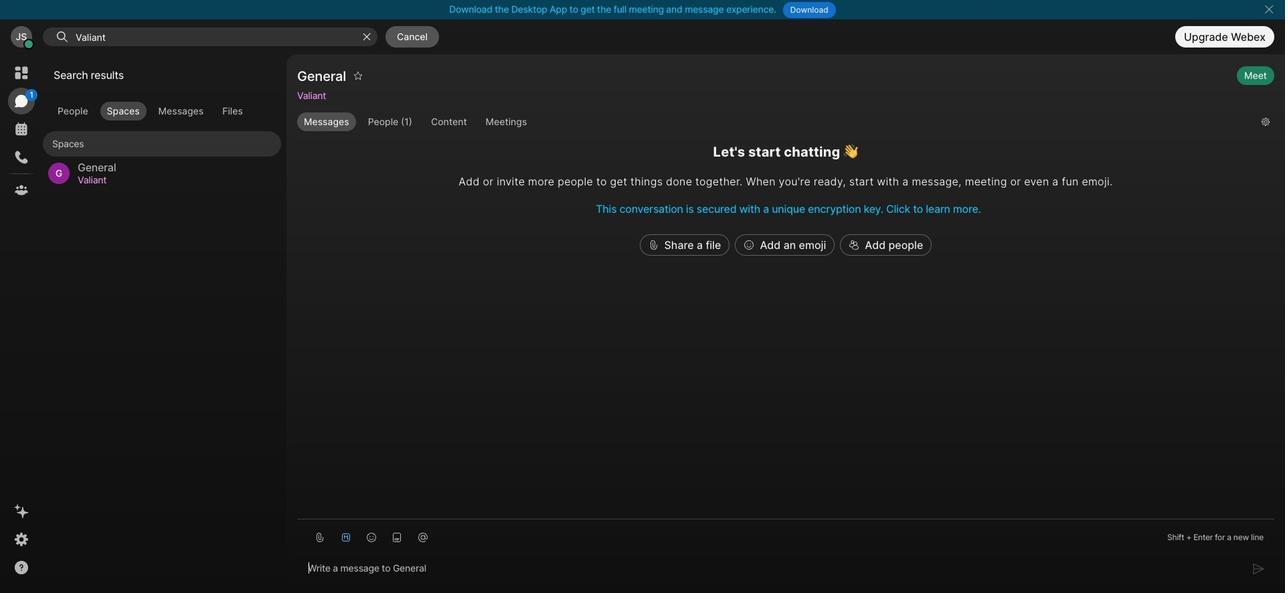 Task type: locate. For each thing, give the bounding box(es) containing it.
group
[[43, 102, 281, 120], [297, 113, 1251, 132]]

valiant element
[[78, 173, 265, 187]]

0 horizontal spatial group
[[43, 102, 281, 120]]

webex tab list
[[8, 60, 37, 204]]

navigation
[[0, 54, 43, 593]]

general list item
[[43, 157, 281, 190]]

list
[[43, 126, 281, 190]]



Task type: vqa. For each thing, say whether or not it's contained in the screenshot.
cancel_16 icon
yes



Task type: describe. For each thing, give the bounding box(es) containing it.
1 horizontal spatial group
[[297, 113, 1251, 132]]

message composer toolbar element
[[297, 519, 1275, 550]]

cancel_16 image
[[1264, 4, 1275, 15]]

Search search field
[[74, 28, 357, 46]]



